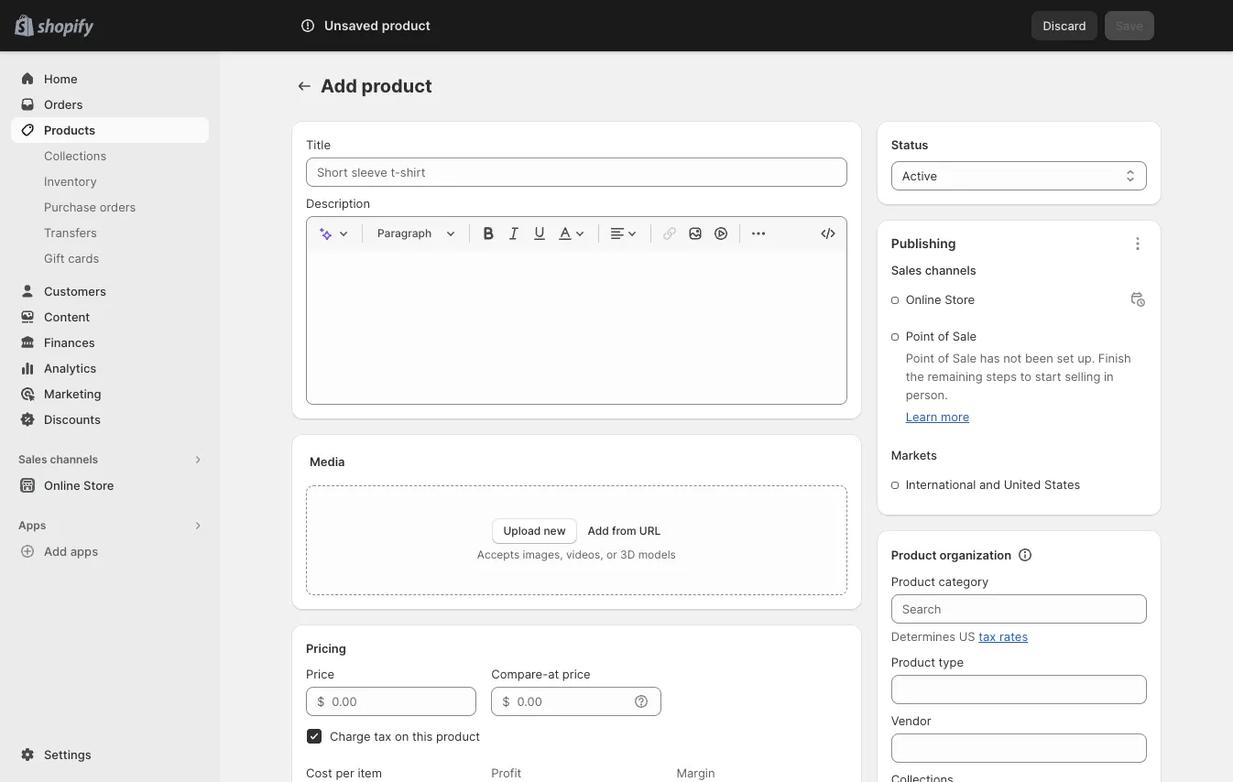 Task type: vqa. For each thing, say whether or not it's contained in the screenshot.
the Handling inside the settings dialog
no



Task type: describe. For each thing, give the bounding box(es) containing it.
steps
[[987, 369, 1018, 384]]

add from url
[[588, 524, 661, 538]]

us
[[959, 630, 976, 644]]

Title text field
[[306, 158, 848, 187]]

at
[[548, 667, 559, 682]]

has
[[981, 351, 1001, 366]]

purchase orders
[[44, 200, 136, 215]]

videos,
[[566, 548, 604, 562]]

point of sale
[[906, 329, 977, 344]]

Product category text field
[[892, 595, 1148, 624]]

store inside online store link
[[83, 479, 114, 493]]

been
[[1026, 351, 1054, 366]]

type
[[939, 655, 964, 670]]

product for unsaved product
[[382, 17, 431, 33]]

$ for price
[[317, 695, 325, 710]]

active
[[903, 169, 938, 183]]

0 vertical spatial channels
[[926, 263, 977, 278]]

publishing
[[892, 236, 957, 251]]

add from url button
[[588, 524, 661, 538]]

per
[[336, 766, 355, 781]]

add for add product
[[321, 75, 357, 97]]

united
[[1004, 478, 1042, 492]]

gift cards link
[[11, 246, 209, 271]]

international and united states
[[906, 478, 1081, 492]]

sale for point of sale has not been set up. finish the remaining steps to start selling in person. learn more
[[953, 351, 977, 366]]

0 vertical spatial tax
[[979, 630, 997, 644]]

accepts
[[477, 548, 520, 562]]

product for product category
[[892, 575, 936, 589]]

0 horizontal spatial tax
[[374, 730, 392, 744]]

cost
[[306, 766, 333, 781]]

online inside "button"
[[44, 479, 80, 493]]

customers
[[44, 284, 106, 299]]

and
[[980, 478, 1001, 492]]

finish
[[1099, 351, 1132, 366]]

home
[[44, 72, 78, 86]]

point for point of sale
[[906, 329, 935, 344]]

0 vertical spatial sales channels
[[892, 263, 977, 278]]

of for point of sale
[[938, 329, 950, 344]]

status
[[892, 138, 929, 152]]

product category
[[892, 575, 989, 589]]

marketing link
[[11, 381, 209, 407]]

sales channels inside sales channels button
[[18, 453, 98, 467]]

1 horizontal spatial online store
[[906, 292, 975, 307]]

add apps
[[44, 545, 98, 559]]

compare-
[[492, 667, 548, 682]]

Compare-at price text field
[[518, 688, 629, 717]]

$ for compare-at price
[[503, 695, 510, 710]]

add for add apps
[[44, 545, 67, 559]]

up.
[[1078, 351, 1096, 366]]

markets
[[892, 448, 938, 463]]

analytics
[[44, 361, 97, 376]]

charge
[[330, 730, 371, 744]]

determines
[[892, 630, 956, 644]]

start
[[1036, 369, 1062, 384]]

finances
[[44, 336, 95, 350]]

point of sale has not been set up. finish the remaining steps to start selling in person. learn more
[[906, 351, 1132, 424]]

of for point of sale has not been set up. finish the remaining steps to start selling in person. learn more
[[938, 351, 950, 366]]

on
[[395, 730, 409, 744]]

upload
[[504, 524, 541, 538]]

international
[[906, 478, 977, 492]]

or
[[607, 548, 618, 562]]

item
[[358, 766, 382, 781]]

marketing
[[44, 387, 101, 402]]

unsaved product
[[325, 17, 431, 33]]

online store button
[[0, 473, 220, 499]]

purchase orders link
[[11, 194, 209, 220]]

vendor
[[892, 714, 932, 729]]

content link
[[11, 304, 209, 330]]

pricing
[[306, 642, 346, 656]]

product for product organization
[[892, 548, 937, 563]]

online store inside online store link
[[44, 479, 114, 493]]

orders
[[100, 200, 136, 215]]

compare-at price
[[492, 667, 591, 682]]

Product type text field
[[892, 676, 1148, 705]]

person.
[[906, 388, 949, 402]]

add product
[[321, 75, 432, 97]]

not
[[1004, 351, 1022, 366]]

margin
[[677, 766, 716, 781]]

from
[[612, 524, 637, 538]]

apps
[[70, 545, 98, 559]]

tax rates link
[[979, 630, 1029, 644]]

paragraph button
[[370, 223, 462, 245]]

profit
[[492, 766, 522, 781]]

to
[[1021, 369, 1032, 384]]

learn more link
[[906, 410, 970, 424]]

price
[[563, 667, 591, 682]]



Task type: locate. For each thing, give the bounding box(es) containing it.
2 horizontal spatial add
[[588, 524, 609, 538]]

channels inside button
[[50, 453, 98, 467]]

sales channels down publishing
[[892, 263, 977, 278]]

1 vertical spatial online store
[[44, 479, 114, 493]]

of inside "point of sale has not been set up. finish the remaining steps to start selling in person. learn more"
[[938, 351, 950, 366]]

1 vertical spatial point
[[906, 351, 935, 366]]

online up "point of sale"
[[906, 292, 942, 307]]

of
[[938, 329, 950, 344], [938, 351, 950, 366]]

2 vertical spatial add
[[44, 545, 67, 559]]

online store up "point of sale"
[[906, 292, 975, 307]]

1 product from the top
[[892, 548, 937, 563]]

charge tax on this product
[[330, 730, 480, 744]]

0 horizontal spatial online store
[[44, 479, 114, 493]]

store down sales channels button
[[83, 479, 114, 493]]

product for product type
[[892, 655, 936, 670]]

collections
[[44, 149, 107, 163]]

2 $ from the left
[[503, 695, 510, 710]]

1 vertical spatial tax
[[374, 730, 392, 744]]

channels down publishing
[[926, 263, 977, 278]]

1 horizontal spatial $
[[503, 695, 510, 710]]

add left from
[[588, 524, 609, 538]]

1 vertical spatial sales
[[18, 453, 47, 467]]

1 horizontal spatial sales
[[892, 263, 922, 278]]

Vendor text field
[[892, 734, 1148, 764]]

product for add product
[[362, 75, 432, 97]]

home link
[[11, 66, 209, 92]]

search
[[381, 18, 421, 33]]

online up apps
[[44, 479, 80, 493]]

search button
[[351, 11, 883, 40]]

sales inside button
[[18, 453, 47, 467]]

Price text field
[[332, 688, 477, 717]]

gift cards
[[44, 251, 99, 266]]

finances link
[[11, 330, 209, 356]]

orders link
[[11, 92, 209, 117]]

2 vertical spatial product
[[892, 655, 936, 670]]

products link
[[11, 117, 209, 143]]

0 vertical spatial add
[[321, 75, 357, 97]]

apps
[[18, 519, 46, 533]]

1 vertical spatial channels
[[50, 453, 98, 467]]

learn
[[906, 410, 938, 424]]

product down determines
[[892, 655, 936, 670]]

1 vertical spatial of
[[938, 351, 950, 366]]

0 vertical spatial online store
[[906, 292, 975, 307]]

unsaved
[[325, 17, 379, 33]]

0 horizontal spatial $
[[317, 695, 325, 710]]

$ down price
[[317, 695, 325, 710]]

transfers
[[44, 226, 97, 240]]

remaining
[[928, 369, 983, 384]]

sales
[[892, 263, 922, 278], [18, 453, 47, 467]]

models
[[639, 548, 676, 562]]

description
[[306, 196, 370, 211]]

tax left the on
[[374, 730, 392, 744]]

product up product category
[[892, 548, 937, 563]]

channels
[[926, 263, 977, 278], [50, 453, 98, 467]]

0 vertical spatial product
[[382, 17, 431, 33]]

1 vertical spatial add
[[588, 524, 609, 538]]

states
[[1045, 478, 1081, 492]]

rates
[[1000, 630, 1029, 644]]

1 sale from the top
[[953, 329, 977, 344]]

2 sale from the top
[[953, 351, 977, 366]]

product right unsaved
[[382, 17, 431, 33]]

content
[[44, 310, 90, 325]]

cards
[[68, 251, 99, 266]]

1 vertical spatial product
[[362, 75, 432, 97]]

3 product from the top
[[892, 655, 936, 670]]

1 vertical spatial online
[[44, 479, 80, 493]]

more
[[941, 410, 970, 424]]

sales down publishing
[[892, 263, 922, 278]]

discounts
[[44, 413, 101, 427]]

tax right 'us'
[[979, 630, 997, 644]]

price
[[306, 667, 335, 682]]

cost per item
[[306, 766, 382, 781]]

0 horizontal spatial channels
[[50, 453, 98, 467]]

save
[[1116, 18, 1144, 33]]

1 of from the top
[[938, 329, 950, 344]]

category
[[939, 575, 989, 589]]

1 horizontal spatial sales channels
[[892, 263, 977, 278]]

upload new
[[504, 524, 566, 538]]

settings link
[[11, 743, 209, 768]]

media
[[310, 455, 345, 469]]

0 vertical spatial store
[[945, 292, 975, 307]]

1 horizontal spatial channels
[[926, 263, 977, 278]]

discounts link
[[11, 407, 209, 433]]

sale inside "point of sale has not been set up. finish the remaining steps to start selling in person. learn more"
[[953, 351, 977, 366]]

1 vertical spatial product
[[892, 575, 936, 589]]

product down "search"
[[362, 75, 432, 97]]

new
[[544, 524, 566, 538]]

save button
[[1105, 11, 1155, 40]]

settings
[[44, 748, 91, 763]]

url
[[640, 524, 661, 538]]

this
[[412, 730, 433, 744]]

transfers link
[[11, 220, 209, 246]]

the
[[906, 369, 925, 384]]

2 vertical spatial product
[[436, 730, 480, 744]]

collections link
[[11, 143, 209, 169]]

add
[[321, 75, 357, 97], [588, 524, 609, 538], [44, 545, 67, 559]]

2 of from the top
[[938, 351, 950, 366]]

0 horizontal spatial online
[[44, 479, 80, 493]]

0 vertical spatial product
[[892, 548, 937, 563]]

upload new button
[[493, 519, 577, 545]]

product right "this"
[[436, 730, 480, 744]]

organization
[[940, 548, 1012, 563]]

0 horizontal spatial sales channels
[[18, 453, 98, 467]]

inventory
[[44, 174, 97, 189]]

discard button
[[1033, 11, 1098, 40]]

1 $ from the left
[[317, 695, 325, 710]]

1 vertical spatial store
[[83, 479, 114, 493]]

add apps button
[[11, 539, 209, 565]]

accepts images, videos, or 3d models
[[477, 548, 676, 562]]

1 horizontal spatial store
[[945, 292, 975, 307]]

channels down discounts
[[50, 453, 98, 467]]

shopify image
[[37, 19, 94, 37]]

1 horizontal spatial add
[[321, 75, 357, 97]]

sale
[[953, 329, 977, 344], [953, 351, 977, 366]]

add for add from url
[[588, 524, 609, 538]]

$
[[317, 695, 325, 710], [503, 695, 510, 710]]

product
[[892, 548, 937, 563], [892, 575, 936, 589], [892, 655, 936, 670]]

determines us tax rates
[[892, 630, 1029, 644]]

sales down discounts
[[18, 453, 47, 467]]

0 horizontal spatial add
[[44, 545, 67, 559]]

customers link
[[11, 279, 209, 304]]

0 vertical spatial of
[[938, 329, 950, 344]]

set
[[1057, 351, 1075, 366]]

1 horizontal spatial tax
[[979, 630, 997, 644]]

1 vertical spatial sales channels
[[18, 453, 98, 467]]

2 product from the top
[[892, 575, 936, 589]]

online store down sales channels button
[[44, 479, 114, 493]]

gift
[[44, 251, 65, 266]]

1 vertical spatial sale
[[953, 351, 977, 366]]

paragraph
[[378, 226, 432, 240]]

sales channels down discounts
[[18, 453, 98, 467]]

0 vertical spatial sale
[[953, 329, 977, 344]]

add left apps
[[44, 545, 67, 559]]

online store
[[906, 292, 975, 307], [44, 479, 114, 493]]

$ down compare-
[[503, 695, 510, 710]]

0 horizontal spatial sales
[[18, 453, 47, 467]]

0 vertical spatial point
[[906, 329, 935, 344]]

add up title
[[321, 75, 357, 97]]

2 point from the top
[[906, 351, 935, 366]]

selling
[[1065, 369, 1101, 384]]

0 vertical spatial online
[[906, 292, 942, 307]]

images,
[[523, 548, 563, 562]]

1 point from the top
[[906, 329, 935, 344]]

sale for point of sale
[[953, 329, 977, 344]]

in
[[1105, 369, 1114, 384]]

point inside "point of sale has not been set up. finish the remaining steps to start selling in person. learn more"
[[906, 351, 935, 366]]

0 horizontal spatial store
[[83, 479, 114, 493]]

sales channels
[[892, 263, 977, 278], [18, 453, 98, 467]]

3d
[[621, 548, 636, 562]]

discard
[[1044, 18, 1087, 33]]

product organization
[[892, 548, 1012, 563]]

point for point of sale has not been set up. finish the remaining steps to start selling in person. learn more
[[906, 351, 935, 366]]

1 horizontal spatial online
[[906, 292, 942, 307]]

title
[[306, 138, 331, 152]]

store up "point of sale"
[[945, 292, 975, 307]]

analytics link
[[11, 356, 209, 381]]

add inside add apps button
[[44, 545, 67, 559]]

product down product organization
[[892, 575, 936, 589]]

0 vertical spatial sales
[[892, 263, 922, 278]]



